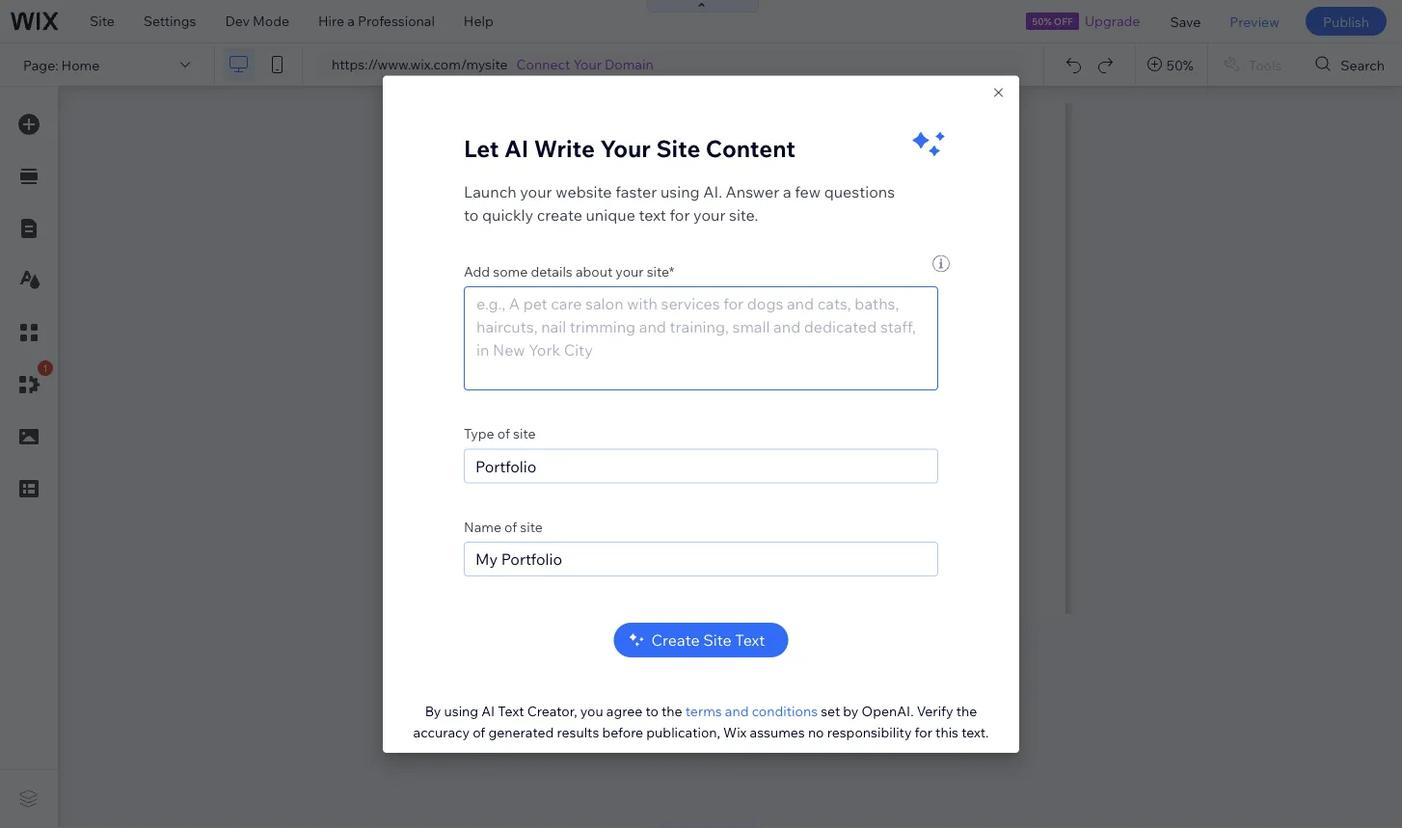 Task type: describe. For each thing, give the bounding box(es) containing it.
text
[[639, 205, 666, 224]]

1 the from the left
[[662, 702, 683, 719]]

publish button
[[1306, 7, 1387, 36]]

off
[[1054, 15, 1073, 27]]

site for type of site
[[513, 425, 536, 442]]

1 vertical spatial your
[[600, 133, 651, 162]]

professional
[[358, 13, 435, 29]]

site inside button
[[703, 631, 732, 650]]

faster
[[616, 182, 657, 201]]

50% for 50%
[[1167, 56, 1194, 73]]

0 vertical spatial your
[[573, 56, 602, 73]]

content
[[706, 133, 796, 162]]

generated
[[489, 724, 554, 741]]

1 horizontal spatial to
[[646, 702, 659, 719]]

text.
[[962, 724, 989, 741]]

0 horizontal spatial text
[[498, 702, 524, 719]]

create site text button
[[614, 623, 788, 658]]

connect
[[517, 56, 570, 73]]

preview
[[1230, 13, 1280, 30]]

settings
[[144, 13, 196, 29]]

to inside launch your website faster using ai. answer a few questions to quickly create unique text for your site.
[[464, 205, 479, 224]]

0 horizontal spatial site
[[90, 13, 115, 29]]

preview button
[[1216, 0, 1294, 42]]

site*
[[647, 263, 675, 279]]

type of site
[[464, 425, 536, 442]]

add some details about your site*
[[464, 263, 675, 279]]

mode
[[253, 13, 289, 29]]

creator,
[[527, 702, 577, 719]]

ai.
[[703, 182, 722, 201]]

the inside set by openai. verify the accuracy of generated results before publication, wix assumes no responsibility for this text.
[[957, 702, 978, 719]]

using inside launch your website faster using ai. answer a few questions to quickly create unique text for your site.
[[661, 182, 700, 201]]

of for name
[[505, 518, 517, 535]]

by
[[425, 702, 441, 719]]

results
[[557, 724, 599, 741]]

hire
[[318, 13, 344, 29]]

accuracy
[[413, 724, 470, 741]]

wix
[[724, 724, 747, 741]]

1 vertical spatial site
[[656, 133, 701, 162]]

e.g., A pet care salon with services for dogs and cats, baths, haircuts, nail trimming and training, small and dedicated staff, in New York City text field
[[464, 286, 939, 390]]

text inside button
[[735, 631, 765, 650]]

let
[[464, 133, 499, 162]]

launch
[[464, 182, 517, 201]]

you
[[580, 702, 604, 719]]

https://www.wix.com/mysite
[[332, 56, 508, 73]]

launch your website faster using ai. answer a few questions to quickly create unique text for your site.
[[464, 182, 895, 224]]

terms and conditions button
[[686, 702, 818, 720]]

search button
[[1301, 43, 1403, 86]]

details
[[531, 263, 573, 279]]

home
[[61, 56, 100, 73]]

1 horizontal spatial ai
[[504, 133, 529, 162]]

no
[[808, 724, 824, 741]]

0 horizontal spatial a
[[348, 13, 355, 29]]



Task type: locate. For each thing, give the bounding box(es) containing it.
0 vertical spatial 50%
[[1032, 15, 1052, 27]]

of for type
[[498, 425, 510, 442]]

0 vertical spatial ai
[[504, 133, 529, 162]]

0 horizontal spatial using
[[444, 702, 479, 719]]

agree
[[607, 702, 643, 719]]

for for this
[[915, 724, 933, 741]]

verify
[[917, 702, 954, 719]]

using right by
[[444, 702, 479, 719]]

1 vertical spatial to
[[646, 702, 659, 719]]

site right the type
[[513, 425, 536, 442]]

quickly
[[482, 205, 534, 224]]

1 vertical spatial for
[[915, 724, 933, 741]]

and
[[725, 702, 749, 719]]

tools button
[[1209, 43, 1300, 86]]

search
[[1341, 56, 1385, 73]]

1 vertical spatial using
[[444, 702, 479, 719]]

0 horizontal spatial for
[[670, 205, 690, 224]]

50% for 50% off
[[1032, 15, 1052, 27]]

Pet Care Provider text field
[[464, 449, 939, 484]]

set by openai. verify the accuracy of generated results before publication, wix assumes no responsibility for this text.
[[413, 702, 989, 741]]

the up text.
[[957, 702, 978, 719]]

a right hire
[[348, 13, 355, 29]]

publish
[[1323, 13, 1370, 30]]

responsibility
[[827, 724, 912, 741]]

by
[[843, 702, 859, 719]]

by using ai text creator, you agree to the terms and conditions
[[425, 702, 818, 719]]

text
[[735, 631, 765, 650], [498, 702, 524, 719]]

2 vertical spatial of
[[473, 724, 485, 741]]

0 horizontal spatial to
[[464, 205, 479, 224]]

your down ai.
[[694, 205, 726, 224]]

1 horizontal spatial 50%
[[1167, 56, 1194, 73]]

0 horizontal spatial the
[[662, 702, 683, 719]]

let ai write your site content
[[464, 133, 796, 162]]

create
[[537, 205, 583, 224]]

text up generated at the bottom left of the page
[[498, 702, 524, 719]]

domain
[[605, 56, 654, 73]]

of
[[498, 425, 510, 442], [505, 518, 517, 535], [473, 724, 485, 741]]

assumes
[[750, 724, 805, 741]]

openai.
[[862, 702, 914, 719]]

a left few at the top right
[[783, 182, 792, 201]]

for
[[670, 205, 690, 224], [915, 724, 933, 741]]

50% inside button
[[1167, 56, 1194, 73]]

0 horizontal spatial ai
[[482, 702, 495, 719]]

help
[[464, 13, 494, 29]]

site
[[90, 13, 115, 29], [656, 133, 701, 162], [703, 631, 732, 650]]

hire a professional
[[318, 13, 435, 29]]

before
[[602, 724, 644, 741]]

1 vertical spatial site
[[520, 518, 543, 535]]

your up faster
[[600, 133, 651, 162]]

your left site*
[[616, 263, 644, 279]]

text up "terms and conditions" button
[[735, 631, 765, 650]]

1 vertical spatial of
[[505, 518, 517, 535]]

0 vertical spatial to
[[464, 205, 479, 224]]

50% off
[[1032, 15, 1073, 27]]

to
[[464, 205, 479, 224], [646, 702, 659, 719]]

0 vertical spatial site
[[90, 13, 115, 29]]

your left domain
[[573, 56, 602, 73]]

dev
[[225, 13, 250, 29]]

Fluffy Tails text field
[[464, 542, 939, 577]]

1 horizontal spatial site
[[656, 133, 701, 162]]

the
[[662, 702, 683, 719], [957, 702, 978, 719]]

save
[[1170, 13, 1201, 30]]

the up publication,
[[662, 702, 683, 719]]

name
[[464, 518, 502, 535]]

0 vertical spatial of
[[498, 425, 510, 442]]

create site text
[[652, 631, 765, 650]]

site right the name
[[520, 518, 543, 535]]

for for your
[[670, 205, 690, 224]]

for inside launch your website faster using ai. answer a few questions to quickly create unique text for your site.
[[670, 205, 690, 224]]

1 horizontal spatial the
[[957, 702, 978, 719]]

0 horizontal spatial 50%
[[1032, 15, 1052, 27]]

of right the type
[[498, 425, 510, 442]]

1 vertical spatial text
[[498, 702, 524, 719]]

2 vertical spatial your
[[616, 263, 644, 279]]

create
[[652, 631, 700, 650]]

50%
[[1032, 15, 1052, 27], [1167, 56, 1194, 73]]

of inside set by openai. verify the accuracy of generated results before publication, wix assumes no responsibility for this text.
[[473, 724, 485, 741]]

some
[[493, 263, 528, 279]]

https://www.wix.com/mysite connect your domain
[[332, 56, 654, 73]]

your up create
[[520, 182, 552, 201]]

ai up generated at the bottom left of the page
[[482, 702, 495, 719]]

about
[[576, 263, 613, 279]]

few
[[795, 182, 821, 201]]

for right text
[[670, 205, 690, 224]]

1 vertical spatial your
[[694, 205, 726, 224]]

questions
[[824, 182, 895, 201]]

upgrade
[[1085, 13, 1141, 29]]

type
[[464, 425, 495, 442]]

of right the name
[[505, 518, 517, 535]]

dev mode
[[225, 13, 289, 29]]

website
[[556, 182, 612, 201]]

1 horizontal spatial text
[[735, 631, 765, 650]]

2 horizontal spatial site
[[703, 631, 732, 650]]

1 horizontal spatial a
[[783, 182, 792, 201]]

to down launch
[[464, 205, 479, 224]]

write
[[534, 133, 595, 162]]

site up launch your website faster using ai. answer a few questions to quickly create unique text for your site.
[[656, 133, 701, 162]]

0 vertical spatial text
[[735, 631, 765, 650]]

site for name of site
[[520, 518, 543, 535]]

0 horizontal spatial your
[[520, 182, 552, 201]]

site
[[513, 425, 536, 442], [520, 518, 543, 535]]

1 horizontal spatial your
[[616, 263, 644, 279]]

1 vertical spatial 50%
[[1167, 56, 1194, 73]]

your
[[520, 182, 552, 201], [694, 205, 726, 224], [616, 263, 644, 279]]

0 vertical spatial your
[[520, 182, 552, 201]]

1 vertical spatial a
[[783, 182, 792, 201]]

site up home
[[90, 13, 115, 29]]

name of site
[[464, 518, 543, 535]]

save button
[[1156, 0, 1216, 42]]

add
[[464, 263, 490, 279]]

50% left off
[[1032, 15, 1052, 27]]

this
[[936, 724, 959, 741]]

ai right "let"
[[504, 133, 529, 162]]

tools
[[1249, 56, 1282, 73]]

using left ai.
[[661, 182, 700, 201]]

50% down the save button
[[1167, 56, 1194, 73]]

0 vertical spatial a
[[348, 13, 355, 29]]

1 horizontal spatial for
[[915, 724, 933, 741]]

site.
[[729, 205, 759, 224]]

terms
[[686, 702, 722, 719]]

ai
[[504, 133, 529, 162], [482, 702, 495, 719]]

0 vertical spatial for
[[670, 205, 690, 224]]

conditions
[[752, 702, 818, 719]]

a
[[348, 13, 355, 29], [783, 182, 792, 201]]

1 horizontal spatial using
[[661, 182, 700, 201]]

0 vertical spatial site
[[513, 425, 536, 442]]

using
[[661, 182, 700, 201], [444, 702, 479, 719]]

0 vertical spatial using
[[661, 182, 700, 201]]

2 horizontal spatial your
[[694, 205, 726, 224]]

a inside launch your website faster using ai. answer a few questions to quickly create unique text for your site.
[[783, 182, 792, 201]]

answer
[[726, 182, 780, 201]]

set
[[821, 702, 840, 719]]

to right 'agree'
[[646, 702, 659, 719]]

50% button
[[1136, 43, 1208, 86]]

your
[[573, 56, 602, 73], [600, 133, 651, 162]]

for left this at the bottom
[[915, 724, 933, 741]]

for inside set by openai. verify the accuracy of generated results before publication, wix assumes no responsibility for this text.
[[915, 724, 933, 741]]

of right accuracy
[[473, 724, 485, 741]]

unique
[[586, 205, 636, 224]]

2 vertical spatial site
[[703, 631, 732, 650]]

site right create
[[703, 631, 732, 650]]

2 the from the left
[[957, 702, 978, 719]]

publication,
[[647, 724, 721, 741]]

1 vertical spatial ai
[[482, 702, 495, 719]]



Task type: vqa. For each thing, say whether or not it's contained in the screenshot.
Hire
yes



